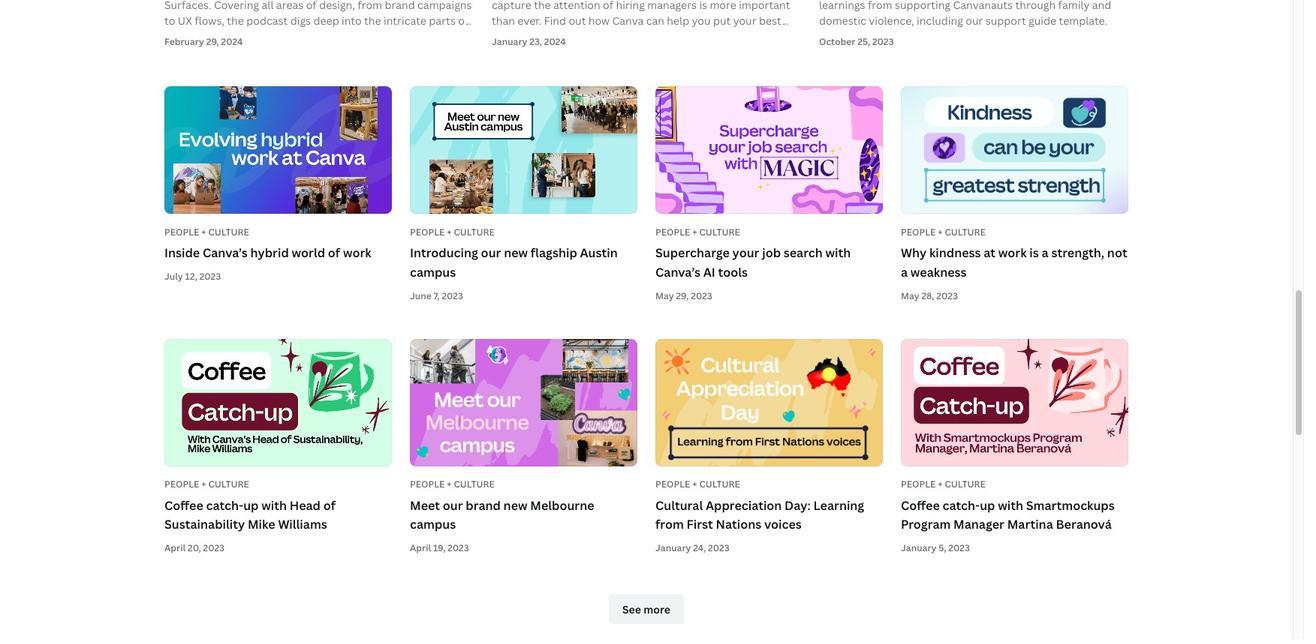 Task type: describe. For each thing, give the bounding box(es) containing it.
february
[[164, 35, 204, 48]]

our for brand
[[443, 498, 463, 514]]

why
[[901, 245, 927, 262]]

29, for may
[[676, 290, 689, 302]]

+ for supercharge your job search with canva's ai tools
[[693, 226, 697, 239]]

brand
[[466, 498, 501, 514]]

2023 for cultural appreciation day: learning from first nations voices
[[708, 542, 730, 555]]

image featuring the words: "coffee catchup with canva's head of sustainability mike williams" and an illustration of a mug with a leaf pattern. image
[[164, 339, 392, 467]]

2023 for supercharge your job search with canva's ai tools
[[691, 290, 713, 302]]

not
[[1108, 245, 1128, 262]]

voices
[[765, 517, 802, 534]]

coffee for coffee catch-up with head of sustainability mike williams
[[164, 498, 203, 514]]

world
[[292, 245, 325, 262]]

culture for inside canva's hybrid world of work
[[208, 226, 249, 239]]

people + culture introducing our new flagship austin campus
[[410, 226, 618, 281]]

smartmockups
[[1026, 498, 1115, 514]]

may 29, 2023
[[656, 290, 713, 302]]

blue tile with three images of canva austin campus image
[[410, 87, 638, 215]]

introducing
[[410, 245, 478, 262]]

24,
[[693, 542, 706, 555]]

5,
[[939, 542, 947, 555]]

january 23, 2024
[[492, 35, 566, 48]]

meet
[[410, 498, 440, 514]]

work inside people + culture why kindness at work is a strength, not a weakness
[[999, 245, 1027, 262]]

culture for why kindness at work is a strength, not a weakness
[[945, 226, 986, 239]]

2023 for coffee catch-up with head of sustainability mike williams
[[203, 542, 225, 555]]

20,
[[188, 542, 201, 555]]

cultural appreciation day canva image
[[656, 339, 883, 467]]

people for meet our brand new melbourne campus
[[410, 479, 445, 491]]

january 24, 2023
[[656, 542, 730, 555]]

2023 for why kindness at work is a strength, not a weakness
[[937, 290, 958, 302]]

+ for coffee catch-up with head of sustainability mike williams
[[201, 479, 206, 491]]

october
[[819, 35, 856, 48]]

people for supercharge your job search with canva's ai tools
[[656, 226, 691, 239]]

of inside people + culture coffee catch-up with head of sustainability mike williams
[[323, 498, 336, 514]]

people + culture coffee catch-up with head of sustainability mike williams
[[164, 479, 336, 534]]

january 5, 2023
[[901, 542, 970, 555]]

supercharge
[[656, 245, 730, 262]]

day:
[[785, 498, 811, 514]]

from
[[656, 517, 684, 534]]

culture for introducing our new flagship austin campus
[[454, 226, 495, 239]]

january for cultural appreciation day: learning from first nations voices
[[656, 542, 691, 555]]

2023 for introducing our new flagship austin campus
[[442, 290, 463, 302]]

inside
[[164, 245, 200, 262]]

may for supercharge your job search with canva's ai tools
[[656, 290, 674, 302]]

campus for meet
[[410, 517, 456, 534]]

catch- for sustainability
[[206, 498, 243, 514]]

melbourne
[[530, 498, 595, 514]]

people + culture cultural appreciation day: learning from first nations voices
[[656, 479, 865, 534]]

people + culture why kindness at work is a strength, not a weakness
[[901, 226, 1128, 281]]

campus for introducing
[[410, 264, 456, 281]]

+ for inside canva's hybrid world of work
[[201, 226, 206, 239]]

of inside people + culture inside canva's hybrid world of work
[[328, 245, 340, 262]]

people for why kindness at work is a strength, not a weakness
[[901, 226, 936, 239]]

with inside people + culture supercharge your job search with canva's ai tools
[[826, 245, 851, 262]]

new inside people + culture meet our brand new melbourne campus
[[504, 498, 528, 514]]

+ for why kindness at work is a strength, not a weakness
[[938, 226, 943, 239]]

culture for coffee catch-up with head of sustainability mike williams
[[208, 479, 249, 491]]

martina beranova canva program manager image
[[901, 339, 1129, 467]]

february 29, 2024
[[164, 35, 243, 48]]

+ for cultural appreciation day: learning from first nations voices
[[693, 479, 697, 491]]

is
[[1030, 245, 1039, 262]]

people for cultural appreciation day: learning from first nations voices
[[656, 479, 691, 491]]

+ for meet our brand new melbourne campus
[[447, 479, 452, 491]]

strength,
[[1052, 245, 1105, 262]]

april for coffee catch-up with head of sustainability mike williams
[[164, 542, 186, 555]]

mike
[[248, 517, 275, 534]]

july
[[164, 270, 183, 283]]

with for coffee catch-up with head of sustainability mike williams
[[261, 498, 287, 514]]

search
[[784, 245, 823, 262]]

job
[[762, 245, 781, 262]]

23,
[[530, 35, 542, 48]]



Task type: locate. For each thing, give the bounding box(es) containing it.
0 horizontal spatial up
[[243, 498, 259, 514]]

our
[[481, 245, 501, 262], [443, 498, 463, 514]]

+ inside people + culture cultural appreciation day: learning from first nations voices
[[693, 479, 697, 491]]

up inside people + culture coffee catch-up with smartmockups program manager martina beranová
[[980, 498, 995, 514]]

0 horizontal spatial 2024
[[221, 35, 243, 48]]

0 horizontal spatial our
[[443, 498, 463, 514]]

work
[[343, 245, 372, 262], [999, 245, 1027, 262]]

0 vertical spatial our
[[481, 245, 501, 262]]

may
[[656, 290, 674, 302], [901, 290, 920, 302]]

2023 right 7,
[[442, 290, 463, 302]]

coffee inside people + culture coffee catch-up with smartmockups program manager martina beranová
[[901, 498, 940, 514]]

2023 right 24,
[[708, 542, 730, 555]]

+ inside people + culture why kindness at work is a strength, not a weakness
[[938, 226, 943, 239]]

2 up from the left
[[980, 498, 995, 514]]

culture inside people + culture cultural appreciation day: learning from first nations voices
[[700, 479, 740, 491]]

2024 right february
[[221, 35, 243, 48]]

1 catch- from the left
[[206, 498, 243, 514]]

campus inside people + culture meet our brand new melbourne campus
[[410, 517, 456, 534]]

culture up sustainability
[[208, 479, 249, 491]]

1 vertical spatial new
[[504, 498, 528, 514]]

january for coffee catch-up with smartmockups program manager martina beranová
[[901, 542, 937, 555]]

flagship
[[531, 245, 577, 262]]

culture inside people + culture coffee catch-up with smartmockups program manager martina beranová
[[945, 479, 986, 491]]

2023 for coffee catch-up with smartmockups program manager martina beranová
[[949, 542, 970, 555]]

people up the introducing
[[410, 226, 445, 239]]

campus inside people + culture introducing our new flagship austin campus
[[410, 264, 456, 281]]

june
[[410, 290, 432, 302]]

culture inside people + culture why kindness at work is a strength, not a weakness
[[945, 226, 986, 239]]

manager
[[954, 517, 1005, 534]]

12,
[[185, 270, 197, 283]]

canva's up the july 12, 2023
[[203, 245, 248, 262]]

people + culture inside canva's hybrid world of work
[[164, 226, 372, 262]]

catch- inside people + culture coffee catch-up with smartmockups program manager martina beranová
[[943, 498, 980, 514]]

with up mike at the bottom left of the page
[[261, 498, 287, 514]]

1 horizontal spatial our
[[481, 245, 501, 262]]

our for new
[[481, 245, 501, 262]]

people for coffee catch-up with smartmockups program manager martina beranová
[[901, 479, 936, 491]]

people for introducing our new flagship austin campus
[[410, 226, 445, 239]]

2 april from the left
[[410, 542, 431, 555]]

up inside people + culture coffee catch-up with head of sustainability mike williams
[[243, 498, 259, 514]]

+ inside people + culture coffee catch-up with smartmockups program manager martina beranová
[[938, 479, 943, 491]]

1 vertical spatial our
[[443, 498, 463, 514]]

culture inside people + culture meet our brand new melbourne campus
[[454, 479, 495, 491]]

beranová
[[1056, 517, 1112, 534]]

work inside people + culture inside canva's hybrid world of work
[[343, 245, 372, 262]]

june 7, 2023
[[410, 290, 463, 302]]

people inside people + culture supercharge your job search with canva's ai tools
[[656, 226, 691, 239]]

cultural
[[656, 498, 703, 514]]

may left 28,
[[901, 290, 920, 302]]

2 campus from the top
[[410, 517, 456, 534]]

+ for coffee catch-up with smartmockups program manager martina beranová
[[938, 479, 943, 491]]

1 horizontal spatial may
[[901, 290, 920, 302]]

+ inside people + culture introducing our new flagship austin campus
[[447, 226, 452, 239]]

people + culture supercharge your job search with canva's ai tools
[[656, 226, 851, 281]]

kindness
[[930, 245, 981, 262]]

1 work from the left
[[343, 245, 372, 262]]

1 may from the left
[[656, 290, 674, 302]]

culture up manager
[[945, 479, 986, 491]]

0 horizontal spatial work
[[343, 245, 372, 262]]

0 vertical spatial a
[[1042, 245, 1049, 262]]

2023 right 19,
[[448, 542, 469, 555]]

people inside people + culture cultural appreciation day: learning from first nations voices
[[656, 479, 691, 491]]

our inside people + culture meet our brand new melbourne campus
[[443, 498, 463, 514]]

catch- up manager
[[943, 498, 980, 514]]

work left is
[[999, 245, 1027, 262]]

2023 for meet our brand new melbourne campus
[[448, 542, 469, 555]]

0 horizontal spatial 29,
[[206, 35, 219, 48]]

2 coffee from the left
[[901, 498, 940, 514]]

with inside people + culture coffee catch-up with smartmockups program manager martina beranová
[[998, 498, 1024, 514]]

1 coffee from the left
[[164, 498, 203, 514]]

weakness
[[911, 264, 967, 281]]

+ inside people + culture coffee catch-up with head of sustainability mike williams
[[201, 479, 206, 491]]

0 vertical spatial campus
[[410, 264, 456, 281]]

may down supercharge
[[656, 290, 674, 302]]

1 horizontal spatial catch-
[[943, 498, 980, 514]]

1 vertical spatial 29,
[[676, 290, 689, 302]]

culture up appreciation
[[700, 479, 740, 491]]

0 horizontal spatial canva's
[[203, 245, 248, 262]]

tools
[[718, 264, 748, 281]]

0 horizontal spatial april
[[164, 542, 186, 555]]

2024
[[221, 35, 243, 48], [544, 35, 566, 48]]

29,
[[206, 35, 219, 48], [676, 290, 689, 302]]

our right meet
[[443, 498, 463, 514]]

nations
[[716, 517, 762, 534]]

2023 right 28,
[[937, 290, 958, 302]]

1 vertical spatial canva's
[[656, 264, 701, 281]]

7,
[[434, 290, 440, 302]]

kindness can be your greatest strength image
[[901, 87, 1129, 215]]

+ up the introducing
[[447, 226, 452, 239]]

1 2024 from the left
[[221, 35, 243, 48]]

0 horizontal spatial coffee
[[164, 498, 203, 514]]

+ up program
[[938, 479, 943, 491]]

austin
[[580, 245, 618, 262]]

canva melbourne office image
[[410, 339, 638, 467]]

2023
[[873, 35, 894, 48], [200, 270, 221, 283], [442, 290, 463, 302], [691, 290, 713, 302], [937, 290, 958, 302], [203, 542, 225, 555], [448, 542, 469, 555], [708, 542, 730, 555], [949, 542, 970, 555]]

campus down meet
[[410, 517, 456, 534]]

0 vertical spatial of
[[328, 245, 340, 262]]

of
[[328, 245, 340, 262], [323, 498, 336, 514]]

1 horizontal spatial 29,
[[676, 290, 689, 302]]

2 work from the left
[[999, 245, 1027, 262]]

+ up cultural
[[693, 479, 697, 491]]

0 vertical spatial canva's
[[203, 245, 248, 262]]

0 horizontal spatial may
[[656, 290, 674, 302]]

october 25, 2023
[[819, 35, 894, 48]]

culture for cultural appreciation day: learning from first nations voices
[[700, 479, 740, 491]]

1 horizontal spatial with
[[826, 245, 851, 262]]

29, down supercharge
[[676, 290, 689, 302]]

culture up the july 12, 2023
[[208, 226, 249, 239]]

april for meet our brand new melbourne campus
[[410, 542, 431, 555]]

+ inside people + culture meet our brand new melbourne campus
[[447, 479, 452, 491]]

people inside people + culture introducing our new flagship austin campus
[[410, 226, 445, 239]]

0 horizontal spatial catch-
[[206, 498, 243, 514]]

2 may from the left
[[901, 290, 920, 302]]

with up martina at the bottom of the page
[[998, 498, 1024, 514]]

people up meet
[[410, 479, 445, 491]]

a
[[1042, 245, 1049, 262], [901, 264, 908, 281]]

1 horizontal spatial coffee
[[901, 498, 940, 514]]

2023 right 5,
[[949, 542, 970, 555]]

people up sustainability
[[164, 479, 199, 491]]

1 april from the left
[[164, 542, 186, 555]]

april 19, 2023
[[410, 542, 469, 555]]

first
[[687, 517, 713, 534]]

may for why kindness at work is a strength, not a weakness
[[901, 290, 920, 302]]

with
[[826, 245, 851, 262], [261, 498, 287, 514], [998, 498, 1024, 514]]

up up manager
[[980, 498, 995, 514]]

19,
[[433, 542, 446, 555]]

new
[[504, 245, 528, 262], [504, 498, 528, 514]]

a down "why"
[[901, 264, 908, 281]]

people inside people + culture coffee catch-up with smartmockups program manager martina beranová
[[901, 479, 936, 491]]

+ up sustainability
[[201, 479, 206, 491]]

of right head at the bottom left of page
[[323, 498, 336, 514]]

people inside people + culture why kindness at work is a strength, not a weakness
[[901, 226, 936, 239]]

campus
[[410, 264, 456, 281], [410, 517, 456, 534]]

sustainability
[[164, 517, 245, 534]]

1 campus from the top
[[410, 264, 456, 281]]

campus down the introducing
[[410, 264, 456, 281]]

1 horizontal spatial april
[[410, 542, 431, 555]]

1 horizontal spatial january
[[656, 542, 691, 555]]

+
[[201, 226, 206, 239], [447, 226, 452, 239], [693, 226, 697, 239], [938, 226, 943, 239], [201, 479, 206, 491], [447, 479, 452, 491], [693, 479, 697, 491], [938, 479, 943, 491]]

29, for february
[[206, 35, 219, 48]]

january left 23,
[[492, 35, 528, 48]]

of right the world
[[328, 245, 340, 262]]

april left 20,
[[164, 542, 186, 555]]

january down from at the bottom of page
[[656, 542, 691, 555]]

1 vertical spatial of
[[323, 498, 336, 514]]

with right search
[[826, 245, 851, 262]]

a right is
[[1042, 245, 1049, 262]]

catch- up sustainability
[[206, 498, 243, 514]]

0 horizontal spatial a
[[901, 264, 908, 281]]

july 12, 2023
[[164, 270, 221, 283]]

canva's up the may 29, 2023
[[656, 264, 701, 281]]

learning
[[814, 498, 865, 514]]

1 horizontal spatial 2024
[[544, 35, 566, 48]]

2 horizontal spatial january
[[901, 542, 937, 555]]

program
[[901, 517, 951, 534]]

up
[[243, 498, 259, 514], [980, 498, 995, 514]]

work right the world
[[343, 245, 372, 262]]

october 25, 2023 link
[[819, 0, 1129, 49]]

april 20, 2023
[[164, 542, 225, 555]]

hybrid
[[251, 245, 289, 262]]

29, right february
[[206, 35, 219, 48]]

+ up the july 12, 2023
[[201, 226, 206, 239]]

canva's
[[203, 245, 248, 262], [656, 264, 701, 281]]

2024 right 23,
[[544, 35, 566, 48]]

canva's inside people + culture supercharge your job search with canva's ai tools
[[656, 264, 701, 281]]

april left 19,
[[410, 542, 431, 555]]

culture inside people + culture inside canva's hybrid world of work
[[208, 226, 249, 239]]

2 2024 from the left
[[544, 35, 566, 48]]

2023 right 12, at the top left
[[200, 270, 221, 283]]

1 up from the left
[[243, 498, 259, 514]]

culture inside people + culture coffee catch-up with head of sustainability mike williams
[[208, 479, 249, 491]]

+ inside people + culture supercharge your job search with canva's ai tools
[[693, 226, 697, 239]]

people inside people + culture inside canva's hybrid world of work
[[164, 226, 199, 239]]

people
[[164, 226, 199, 239], [410, 226, 445, 239], [656, 226, 691, 239], [901, 226, 936, 239], [164, 479, 199, 491], [410, 479, 445, 491], [656, 479, 691, 491], [901, 479, 936, 491]]

2023 down ai
[[691, 290, 713, 302]]

april
[[164, 542, 186, 555], [410, 542, 431, 555]]

february 29, 2024 link
[[164, 0, 474, 49]]

people + culture coffee catch-up with smartmockups program manager martina beranová
[[901, 479, 1115, 534]]

with for coffee catch-up with smartmockups program manager martina beranová
[[998, 498, 1024, 514]]

coffee inside people + culture coffee catch-up with head of sustainability mike williams
[[164, 498, 203, 514]]

catch- inside people + culture coffee catch-up with head of sustainability mike williams
[[206, 498, 243, 514]]

culture for meet our brand new melbourne campus
[[454, 479, 495, 491]]

coffee up sustainability
[[164, 498, 203, 514]]

catch-
[[206, 498, 243, 514], [943, 498, 980, 514]]

your
[[733, 245, 760, 262]]

january 23, 2024 link
[[492, 0, 801, 49]]

+ for introducing our new flagship austin campus
[[447, 226, 452, 239]]

2023 right 20,
[[203, 542, 225, 555]]

with inside people + culture coffee catch-up with head of sustainability mike williams
[[261, 498, 287, 514]]

culture up brand
[[454, 479, 495, 491]]

people + culture meet our brand new melbourne campus
[[410, 479, 595, 534]]

2023 right 25,
[[873, 35, 894, 48]]

people up "why"
[[901, 226, 936, 239]]

people for inside canva's hybrid world of work
[[164, 226, 199, 239]]

coffee up program
[[901, 498, 940, 514]]

culture inside people + culture introducing our new flagship austin campus
[[454, 226, 495, 239]]

new right brand
[[504, 498, 528, 514]]

people inside people + culture coffee catch-up with head of sustainability mike williams
[[164, 479, 199, 491]]

up for sustainability
[[243, 498, 259, 514]]

up for manager
[[980, 498, 995, 514]]

culture up the introducing
[[454, 226, 495, 239]]

january
[[492, 35, 528, 48], [656, 542, 691, 555], [901, 542, 937, 555]]

0 horizontal spatial january
[[492, 35, 528, 48]]

head
[[290, 498, 321, 514]]

+ up supercharge
[[693, 226, 697, 239]]

+ up kindness
[[938, 226, 943, 239]]

people up cultural
[[656, 479, 691, 491]]

28,
[[922, 290, 935, 302]]

0 horizontal spatial with
[[261, 498, 287, 514]]

2 horizontal spatial with
[[998, 498, 1024, 514]]

at
[[984, 245, 996, 262]]

2023 for inside canva's hybrid world of work
[[200, 270, 221, 283]]

1 vertical spatial a
[[901, 264, 908, 281]]

our inside people + culture introducing our new flagship austin campus
[[481, 245, 501, 262]]

culture for supercharge your job search with canva's ai tools
[[700, 226, 740, 239]]

new inside people + culture introducing our new flagship austin campus
[[504, 245, 528, 262]]

martina
[[1008, 517, 1054, 534]]

2 catch- from the left
[[943, 498, 980, 514]]

0 vertical spatial new
[[504, 245, 528, 262]]

2024 for january 23, 2024
[[544, 35, 566, 48]]

1 horizontal spatial canva's
[[656, 264, 701, 281]]

culture inside people + culture supercharge your job search with canva's ai tools
[[700, 226, 740, 239]]

culture up kindness
[[945, 226, 986, 239]]

catch- for manager
[[943, 498, 980, 514]]

+ up april 19, 2023 at the left bottom of page
[[447, 479, 452, 491]]

williams
[[278, 517, 327, 534]]

new left flagship
[[504, 245, 528, 262]]

pink image with purple illustrations and the text: supercharge your job search with magic image
[[656, 87, 883, 215]]

canva's inside people + culture inside canva's hybrid world of work
[[203, 245, 248, 262]]

people inside people + culture meet our brand new melbourne campus
[[410, 479, 445, 491]]

1 horizontal spatial work
[[999, 245, 1027, 262]]

1 horizontal spatial a
[[1042, 245, 1049, 262]]

people up the inside
[[164, 226, 199, 239]]

0 vertical spatial 29,
[[206, 35, 219, 48]]

culture for coffee catch-up with smartmockups program manager martina beranová
[[945, 479, 986, 491]]

coffee
[[164, 498, 203, 514], [901, 498, 940, 514]]

1 vertical spatial campus
[[410, 517, 456, 534]]

culture up your
[[700, 226, 740, 239]]

people for coffee catch-up with head of sustainability mike williams
[[164, 479, 199, 491]]

+ inside people + culture inside canva's hybrid world of work
[[201, 226, 206, 239]]

25,
[[858, 35, 871, 48]]

1 horizontal spatial up
[[980, 498, 995, 514]]

appreciation
[[706, 498, 782, 514]]

up up mike at the bottom left of the page
[[243, 498, 259, 514]]

january left 5,
[[901, 542, 937, 555]]

people up supercharge
[[656, 226, 691, 239]]

culture
[[208, 226, 249, 239], [454, 226, 495, 239], [700, 226, 740, 239], [945, 226, 986, 239], [208, 479, 249, 491], [454, 479, 495, 491], [700, 479, 740, 491], [945, 479, 986, 491]]

ai
[[704, 264, 716, 281]]

may 28, 2023
[[901, 290, 958, 302]]

people up program
[[901, 479, 936, 491]]

coffee for coffee catch-up with smartmockups program manager martina beranová
[[901, 498, 940, 514]]

our right the introducing
[[481, 245, 501, 262]]

2024 for february 29, 2024
[[221, 35, 243, 48]]



Task type: vqa. For each thing, say whether or not it's contained in the screenshot.
"January 5, 2023"
yes



